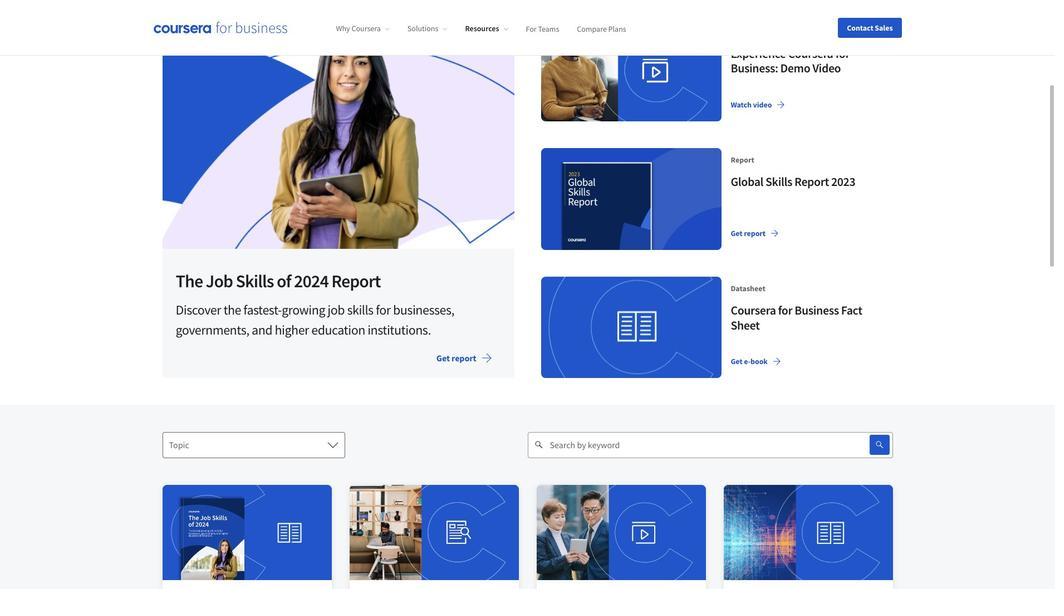 Task type: describe. For each thing, give the bounding box(es) containing it.
the
[[224, 302, 241, 319]]

get e-book button
[[727, 352, 786, 372]]

0 horizontal spatial report
[[332, 270, 381, 293]]

video
[[813, 60, 841, 76]]

get report button for the job skills of 2024 report
[[428, 345, 501, 372]]

e-
[[744, 357, 751, 367]]

solutions
[[408, 24, 439, 34]]

1 vertical spatial report
[[795, 174, 830, 190]]

business
[[795, 303, 839, 318]]

compare plans link
[[577, 24, 627, 34]]

0 horizontal spatial skills
[[236, 270, 274, 293]]

get for the job skills of 2024 report
[[437, 353, 450, 364]]

report for report
[[744, 228, 766, 238]]

fact
[[842, 303, 863, 318]]

Search by keyword search field
[[543, 432, 843, 459]]

for inside the coursera for business fact sheet
[[779, 303, 793, 318]]

compare plans
[[577, 24, 627, 34]]

contact sales
[[848, 23, 893, 33]]

skills
[[347, 302, 374, 319]]

the
[[176, 270, 203, 293]]

why coursera
[[336, 24, 381, 34]]

higher
[[275, 322, 309, 339]]

coursera inside the coursera for business fact sheet
[[731, 303, 776, 318]]

get e-book
[[731, 357, 768, 367]]

sales
[[875, 23, 893, 33]]

coursera for why
[[352, 24, 381, 34]]

global
[[731, 174, 764, 190]]

contact sales button
[[839, 18, 902, 38]]

teams
[[538, 24, 560, 34]]

contact
[[848, 23, 874, 33]]

and
[[252, 322, 273, 339]]

the job skills of 2024 report
[[176, 270, 381, 293]]

job
[[206, 270, 233, 293]]

id58504 jobskillsreport resourcetile 312x176 2x-1 image
[[162, 20, 515, 249]]

coursera for business image
[[153, 22, 287, 33]]

resources link
[[465, 24, 508, 34]]

global skills report 2023
[[731, 174, 856, 190]]

get for report
[[731, 228, 743, 238]]

get report for report
[[731, 228, 766, 238]]

solutions link
[[408, 24, 448, 34]]

resources
[[465, 24, 499, 34]]

topic button
[[162, 432, 345, 459]]

watch
[[731, 100, 752, 110]]

book
[[751, 357, 768, 367]]

business:
[[731, 60, 779, 76]]

for inside discover the fastest-growing job skills for businesses, governments, and higher education institutions.
[[376, 302, 391, 319]]

video
[[754, 100, 772, 110]]



Task type: vqa. For each thing, say whether or not it's contained in the screenshot.
Get within BUTTON
yes



Task type: locate. For each thing, give the bounding box(es) containing it.
get
[[731, 228, 743, 238], [437, 353, 450, 364], [731, 357, 743, 367]]

discover
[[176, 302, 221, 319]]

coursera right experience
[[789, 45, 834, 61]]

for down contact
[[836, 45, 850, 61]]

get report button
[[727, 223, 784, 243], [428, 345, 501, 372]]

report for the job skills of 2024 report
[[452, 353, 477, 364]]

skills right global
[[766, 174, 793, 190]]

coursera down the datasheet
[[731, 303, 776, 318]]

get report button for report
[[727, 223, 784, 243]]

for
[[836, 45, 850, 61], [376, 302, 391, 319], [779, 303, 793, 318]]

for teams
[[526, 24, 560, 34]]

1 vertical spatial report
[[452, 353, 477, 364]]

1 horizontal spatial report
[[744, 228, 766, 238]]

get left e-
[[731, 357, 743, 367]]

2023
[[832, 174, 856, 190]]

education
[[312, 322, 365, 339]]

fastest-
[[244, 302, 282, 319]]

skills left of
[[236, 270, 274, 293]]

2 horizontal spatial report
[[795, 174, 830, 190]]

2024
[[294, 270, 329, 293]]

2 horizontal spatial coursera
[[789, 45, 834, 61]]

sheet
[[731, 317, 760, 333]]

skills
[[766, 174, 793, 190], [236, 270, 274, 293]]

businesses,
[[393, 302, 455, 319]]

jsr 2024 tile image
[[162, 485, 332, 581]]

2 vertical spatial report
[[332, 270, 381, 293]]

report
[[731, 155, 755, 165], [795, 174, 830, 190], [332, 270, 381, 293]]

discover the fastest-growing job skills for businesses, governments, and higher education institutions.
[[176, 302, 455, 339]]

1 horizontal spatial for
[[779, 303, 793, 318]]

report
[[744, 228, 766, 238], [452, 353, 477, 364]]

watch video
[[731, 100, 772, 110]]

0 horizontal spatial get report button
[[428, 345, 501, 372]]

get report
[[731, 228, 766, 238], [437, 353, 477, 364]]

institutions.
[[368, 322, 431, 339]]

growing
[[282, 302, 325, 319]]

get down businesses,
[[437, 353, 450, 364]]

c4b ebook ai article image
[[724, 485, 893, 581]]

0 vertical spatial report
[[731, 155, 755, 165]]

0 vertical spatial get report
[[731, 228, 766, 238]]

1 horizontal spatial coursera
[[731, 303, 776, 318]]

compare
[[577, 24, 607, 34]]

report up global
[[731, 155, 755, 165]]

0 vertical spatial coursera
[[352, 24, 381, 34]]

coursera for experience
[[789, 45, 834, 61]]

of
[[277, 270, 291, 293]]

wtw - 2.1 - resource tile - r1v2 image
[[350, 485, 519, 581]]

get down global
[[731, 228, 743, 238]]

why
[[336, 24, 350, 34]]

0 horizontal spatial coursera
[[352, 24, 381, 34]]

id 58697 resource tile 312x176 image
[[537, 485, 706, 581]]

0 horizontal spatial get report
[[437, 353, 477, 364]]

job
[[328, 302, 345, 319]]

get for datasheet
[[731, 357, 743, 367]]

watch video button
[[727, 95, 790, 115]]

2 horizontal spatial for
[[836, 45, 850, 61]]

for left business
[[779, 303, 793, 318]]

coursera right why
[[352, 24, 381, 34]]

for teams link
[[526, 24, 560, 34]]

demo
[[781, 60, 811, 76]]

0 vertical spatial get report button
[[727, 223, 784, 243]]

0 horizontal spatial for
[[376, 302, 391, 319]]

1 horizontal spatial skills
[[766, 174, 793, 190]]

report up skills
[[332, 270, 381, 293]]

coursera for business fact sheet
[[731, 303, 863, 333]]

experience coursera for business: demo video
[[731, 45, 850, 76]]

for right skills
[[376, 302, 391, 319]]

1 horizontal spatial get report
[[731, 228, 766, 238]]

topic
[[169, 440, 189, 451]]

1 vertical spatial get report
[[437, 353, 477, 364]]

why coursera link
[[336, 24, 390, 34]]

search image
[[876, 441, 884, 450]]

1 vertical spatial get report button
[[428, 345, 501, 372]]

1 horizontal spatial report
[[731, 155, 755, 165]]

coursera inside the experience coursera for business: demo video
[[789, 45, 834, 61]]

0 horizontal spatial report
[[452, 353, 477, 364]]

1 vertical spatial coursera
[[789, 45, 834, 61]]

for inside the experience coursera for business: demo video
[[836, 45, 850, 61]]

0 vertical spatial skills
[[766, 174, 793, 190]]

plans
[[609, 24, 627, 34]]

datasheet
[[731, 283, 766, 293]]

coursera
[[352, 24, 381, 34], [789, 45, 834, 61], [731, 303, 776, 318]]

for
[[526, 24, 537, 34]]

governments,
[[176, 322, 249, 339]]

get report for the job skills of 2024 report
[[437, 353, 477, 364]]

1 horizontal spatial get report button
[[727, 223, 784, 243]]

2 vertical spatial coursera
[[731, 303, 776, 318]]

report left 2023
[[795, 174, 830, 190]]

experience
[[731, 45, 786, 61]]

0 vertical spatial report
[[744, 228, 766, 238]]

1 vertical spatial skills
[[236, 270, 274, 293]]

get inside button
[[731, 357, 743, 367]]



